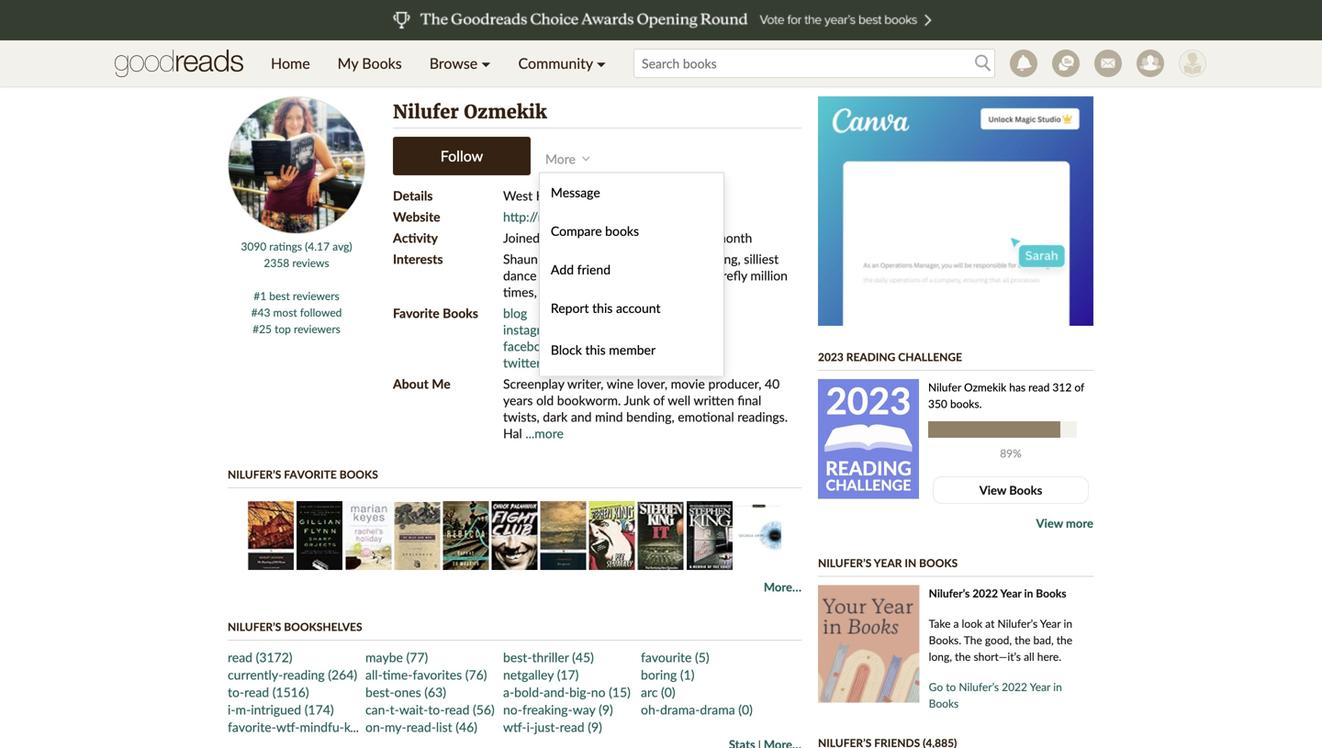 Task type: locate. For each thing, give the bounding box(es) containing it.
reading
[[826, 457, 912, 480]]

nilufer's up read‎               (3172) link
[[228, 621, 281, 634]]

drama‎
[[700, 702, 735, 718]]

best-
[[503, 650, 532, 666], [366, 685, 395, 700]]

0 horizontal spatial ▾
[[482, 54, 491, 72]]

nilufer for nilufer ozmekik has read 312 of 350 books.
[[929, 381, 962, 394]]

1 vertical spatial 2023
[[826, 378, 912, 423]]

▾
[[482, 54, 491, 72], [597, 54, 606, 72]]

(1516)
[[273, 685, 309, 700]]

wtf- down the 'no-'
[[503, 720, 527, 735]]

this inside button
[[586, 342, 606, 358]]

books
[[606, 223, 639, 239], [340, 468, 378, 481]]

followed
[[300, 306, 342, 319]]

▾ for browse ▾
[[482, 54, 491, 72]]

cooking(
[[540, 284, 588, 300]]

oh-
[[641, 702, 660, 718]]

this up spinning, in the right of the page
[[692, 230, 713, 246]]

nilufer
[[393, 101, 459, 124], [929, 381, 962, 394]]

the up moves,
[[556, 251, 575, 267]]

maybe‎               (77) all-time-favorites‎               (76) best-ones‎               (63) can-t-wait-to-read‎               (56) on-my-read-list‎               (46)
[[366, 650, 495, 735]]

books right my
[[362, 54, 402, 72]]

0 vertical spatial to-
[[228, 685, 244, 700]]

ozmekik inside nilufer ozmekik has read 312 of 350 books.
[[965, 381, 1007, 394]]

nilufer's left in
[[818, 557, 872, 570]]

of mice and men by john steinbeck image
[[394, 502, 440, 570]]

nilufer's inside take a look at nilufer's year in books. the good, the bad, the long, the short—it's all here.
[[998, 617, 1038, 631]]

2 ▾ from the left
[[597, 54, 606, 72]]

1 horizontal spatial view
[[1037, 516, 1064, 531]]

of right 312
[[1075, 381, 1085, 394]]

community ▾ button
[[505, 40, 620, 86]]

of up moves,
[[541, 251, 553, 267]]

this inside "link"
[[593, 300, 613, 316]]

read‎
[[228, 650, 253, 666], [244, 685, 269, 700], [445, 702, 470, 718], [560, 720, 585, 735]]

active
[[655, 230, 689, 246]]

reviews
[[292, 256, 329, 270]]

0 vertical spatial (9)
[[599, 702, 613, 718]]

0 vertical spatial reviewers
[[293, 289, 340, 303]]

1 vertical spatial to-
[[428, 702, 445, 718]]

2023 reading challenge
[[818, 350, 963, 364]]

go to nilufer's 2022 year in books
[[929, 681, 1063, 711]]

Search for books to add to your shelves search field
[[634, 49, 996, 78]]

1 vertical spatial nilufer
[[929, 381, 962, 394]]

1 vertical spatial i-
[[527, 720, 535, 735]]

ozmekik up books.
[[965, 381, 1007, 394]]

notifications image
[[1010, 50, 1038, 77]]

this down just
[[593, 300, 613, 316]]

(56)
[[473, 702, 495, 718]]

2 vertical spatial this
[[586, 342, 606, 358]]

▾ inside popup button
[[597, 54, 606, 72]]

oh-drama-drama‎               (0) link
[[641, 702, 753, 718]]

year inside go to nilufer's 2022 year in books
[[1030, 681, 1051, 694]]

to- down (63)
[[428, 702, 445, 718]]

bookshelves
[[284, 621, 362, 634]]

boring‎
[[641, 667, 677, 683]]

0 vertical spatial i-
[[228, 702, 236, 718]]

0 vertical spatial ozmekik
[[464, 101, 547, 124]]

1 vertical spatial 2022
[[1002, 681, 1028, 694]]

0 vertical spatial books
[[606, 223, 639, 239]]

menu containing home
[[257, 40, 620, 86]]

0 horizontal spatial i-
[[228, 702, 236, 718]]

ozmekik
[[464, 101, 547, 124], [965, 381, 1007, 394]]

http://medium.com/@niluferyozmekik link
[[503, 209, 716, 225]]

1 wtf- from the left
[[276, 720, 300, 735]]

Search books text field
[[634, 49, 996, 78]]

books down to
[[929, 697, 959, 711]]

no‎
[[591, 685, 606, 700]]

1 vertical spatial books
[[340, 468, 378, 481]]

wtf- down i-m-intrigued‎               (174) link
[[276, 720, 300, 735]]

to- up "m-"
[[228, 685, 244, 700]]

west
[[503, 188, 533, 203]]

read‎ down way‎
[[560, 720, 585, 735]]

0 vertical spatial this
[[692, 230, 713, 246]]

0 horizontal spatial wtf-
[[276, 720, 300, 735]]

▾ for community ▾
[[597, 54, 606, 72]]

year up take a look at nilufer's year in books. the good, the bad, the long, the short—it's all here.
[[1001, 587, 1022, 600]]

89%
[[1001, 447, 1022, 460]]

read‎ inside "best-thriller‎               (45) netgalley‎               (17) a-bold-and-big-no‎               (15) no-freaking-way‎               (9) wtf-i-just-read‎               (9)"
[[560, 720, 585, 735]]

1 vertical spatial (0)
[[739, 702, 753, 718]]

1 vertical spatial this
[[593, 300, 613, 316]]

the haunting of hill house by shirley jackson image
[[248, 502, 294, 570]]

read‎ up (46)
[[445, 702, 470, 718]]

i- down freaking-
[[527, 720, 535, 735]]

most
[[273, 306, 297, 319]]

1 vertical spatial ozmekik
[[965, 381, 1007, 394]]

and-
[[544, 685, 570, 700]]

add
[[551, 262, 574, 277]]

#43
[[251, 306, 271, 319]]

this for member
[[586, 342, 606, 358]]

(15)
[[609, 685, 631, 700]]

books up bad, at bottom right
[[1036, 587, 1067, 600]]

nilufer's up a
[[929, 587, 970, 600]]

a
[[954, 617, 959, 631]]

nilufer for nilufer ozmekik
[[393, 101, 459, 124]]

reviewers
[[293, 289, 340, 303], [294, 322, 341, 336]]

(0) down boring‎               (1) link
[[661, 685, 676, 700]]

2023 left reading
[[818, 350, 844, 364]]

wtf-
[[276, 720, 300, 735], [503, 720, 527, 735]]

favourite‎               (5) link
[[641, 650, 710, 666]]

best- up can-
[[366, 685, 395, 700]]

1 vertical spatial best-
[[366, 685, 395, 700]]

1 ▾ from the left
[[482, 54, 491, 72]]

view for view more
[[1037, 516, 1064, 531]]

rachel's holiday by marian keyes image
[[346, 502, 392, 570]]

it by stephen king image
[[638, 502, 684, 570]]

nilufer's right to
[[959, 681, 999, 694]]

mind
[[595, 409, 623, 425]]

hal
[[503, 426, 522, 441]]

year down here.
[[1030, 681, 1051, 694]]

favorites‎
[[413, 667, 462, 683]]

0 vertical spatial nilufer
[[393, 101, 459, 124]]

more
[[546, 151, 576, 167]]

1 horizontal spatial to-
[[428, 702, 445, 718]]

the
[[556, 251, 575, 267], [1015, 634, 1031, 647], [1057, 634, 1073, 647], [955, 650, 971, 664]]

account
[[616, 300, 661, 316]]

bookworm.
[[557, 393, 621, 408]]

▾ right browse
[[482, 54, 491, 72]]

0 horizontal spatial of
[[541, 251, 553, 267]]

moves,
[[540, 268, 580, 283]]

(9) down way‎
[[588, 720, 602, 735]]

0 horizontal spatial 2022
[[973, 587, 999, 600]]

read‎               (3172) link
[[228, 650, 293, 666]]

2 horizontal spatial of
[[1075, 381, 1085, 394]]

i-m-intrigued‎               (174) link
[[228, 702, 334, 718]]

take a look at nilufer's year in books. the good, the bad, the long, the short—it's all here.
[[929, 617, 1073, 664]]

view for view books
[[980, 483, 1007, 498]]

0 horizontal spatial to-
[[228, 685, 244, 700]]

i- up favorite-
[[228, 702, 236, 718]]

(264)
[[328, 667, 357, 683]]

ruby anderson image
[[1179, 50, 1207, 77]]

the
[[964, 634, 983, 647]]

books inside go to nilufer's 2022 year in books
[[929, 697, 959, 711]]

view
[[980, 483, 1007, 498], [1037, 516, 1064, 531]]

▾ right 'community'
[[597, 54, 606, 72]]

1 horizontal spatial i-
[[527, 720, 535, 735]]

nilufer's up the good,
[[998, 617, 1038, 631]]

mindfu-
[[300, 720, 344, 735]]

0 horizontal spatial books
[[340, 468, 378, 481]]

0 horizontal spatial ozmekik
[[464, 101, 547, 124]]

way‎
[[573, 702, 596, 718]]

kidding)
[[615, 284, 659, 300]]

1 vertical spatial view
[[1037, 516, 1064, 531]]

last
[[632, 230, 652, 246]]

ozmekik up follow
[[464, 101, 547, 124]]

1 horizontal spatial ozmekik
[[965, 381, 1007, 394]]

(9) down no‎ at the left
[[599, 702, 613, 718]]

writer,
[[568, 376, 604, 392]]

joined
[[503, 230, 540, 246]]

350
[[929, 397, 948, 411]]

activity
[[393, 230, 438, 246]]

nilufer's left favorite
[[228, 468, 281, 481]]

netgalley‎
[[503, 667, 554, 683]]

0 vertical spatial view
[[980, 483, 1007, 498]]

dead,
[[578, 251, 611, 267]]

1 horizontal spatial 2022
[[1002, 681, 1028, 694]]

1 horizontal spatial (0)
[[739, 702, 753, 718]]

year up bad, at bottom right
[[1041, 617, 1061, 631]]

0 horizontal spatial view
[[980, 483, 1007, 498]]

nilufer up 350
[[929, 381, 962, 394]]

more…
[[764, 580, 802, 595]]

report this account
[[551, 300, 661, 316]]

of down lover,
[[654, 393, 665, 408]]

1 horizontal spatial wtf-
[[503, 720, 527, 735]]

0 vertical spatial best-
[[503, 650, 532, 666]]

mi)
[[661, 188, 678, 203]]

the up all
[[1015, 634, 1031, 647]]

books right favorite
[[443, 305, 479, 321]]

0 horizontal spatial best-
[[366, 685, 395, 700]]

0 horizontal spatial nilufer
[[393, 101, 459, 124]]

1 horizontal spatial ▾
[[597, 54, 606, 72]]

add friend
[[551, 262, 611, 277]]

ozmekik for nilufer ozmekik
[[464, 101, 547, 124]]

2023 down reading
[[826, 378, 912, 423]]

in inside joined in march 2016,             last active this month interests
[[543, 230, 554, 246]]

can-t-wait-to-read‎               (56) link
[[366, 702, 495, 718]]

▾ inside dropdown button
[[482, 54, 491, 72]]

dance
[[503, 268, 537, 283]]

1 vertical spatial (9)
[[588, 720, 602, 735]]

best- inside maybe‎               (77) all-time-favorites‎               (76) best-ones‎               (63) can-t-wait-to-read‎               (56) on-my-read-list‎               (46)
[[366, 685, 395, 700]]

books inside menu
[[362, 54, 402, 72]]

1984 by george orwell image
[[736, 502, 782, 570]]

(5)
[[695, 650, 710, 666]]

view left the more
[[1037, 516, 1064, 531]]

(77)
[[406, 650, 428, 666]]

reviewers down followed
[[294, 322, 341, 336]]

nilufer's for nilufer's bookshelves
[[228, 621, 281, 634]]

reading challenge
[[826, 457, 912, 494]]

in inside take a look at nilufer's year in books. the good, the bad, the long, the short—it's all here.
[[1064, 617, 1073, 631]]

no-freaking-way‎               (9) link
[[503, 702, 613, 718]]

0 vertical spatial 2022
[[973, 587, 999, 600]]

1 horizontal spatial nilufer
[[929, 381, 962, 394]]

(0)
[[661, 685, 676, 700], [739, 702, 753, 718]]

#1 best reviewers link
[[254, 289, 340, 303]]

best- up netgalley‎
[[503, 650, 532, 666]]

2 wtf- from the left
[[503, 720, 527, 735]]

this right block on the top
[[586, 342, 606, 358]]

2358
[[264, 256, 290, 270]]

sharp objects by gillian flynn image
[[297, 502, 343, 570]]

(0) right drama‎
[[739, 702, 753, 718]]

menu
[[257, 40, 620, 86]]

no-
[[503, 702, 523, 718]]

nilufer's for nilufer's favorite books
[[228, 468, 281, 481]]

1 horizontal spatial of
[[654, 393, 665, 408]]

nilufer's inside go to nilufer's 2022 year in books
[[959, 681, 999, 694]]

to- inside read‎               (3172) currently-reading‎               (264) to-read‎               (1516) i-m-intrigued‎               (174) favorite-wtf-mindfu-k-books‎               (87)
[[228, 685, 244, 700]]

2022 down all
[[1002, 681, 1028, 694]]

advertisement region
[[818, 96, 1094, 326]]

instagram
[[503, 322, 558, 338]]

silliest
[[744, 251, 779, 267]]

screenplay writer, wine lover, movie producer, 40 years old bookworm. junk of well written final twists, dark and mind bending, emotional readings. hal ...more
[[503, 376, 788, 441]]

follow
[[441, 147, 483, 165]]

years
[[503, 393, 533, 408]]

nilufer down browse
[[393, 101, 459, 124]]

challenge
[[899, 350, 963, 364]]

to-read‎               (1516) link
[[228, 685, 309, 700]]

0 horizontal spatial (0)
[[661, 685, 676, 700]]

this inside joined in march 2016,             last active this month interests
[[692, 230, 713, 246]]

0 vertical spatial 2023
[[818, 350, 844, 364]]

community ▾
[[519, 54, 606, 72]]

2022
[[973, 587, 999, 600], [1002, 681, 1028, 694]]

reviewers up followed
[[293, 289, 340, 303]]

on writing by stephen king image
[[687, 502, 733, 570]]

dark
[[543, 409, 568, 425]]

2022 up at
[[973, 587, 999, 600]]

to-
[[228, 685, 244, 700], [428, 702, 445, 718]]

nilufer inside nilufer ozmekik has read 312 of 350 books.
[[929, 381, 962, 394]]

of
[[541, 251, 553, 267], [1075, 381, 1085, 394], [654, 393, 665, 408]]

view down 89%
[[980, 483, 1007, 498]]

1 horizontal spatial best-
[[503, 650, 532, 666]]



Task type: vqa. For each thing, say whether or not it's contained in the screenshot.
Change
no



Task type: describe. For each thing, give the bounding box(es) containing it.
2016,
[[596, 230, 629, 246]]

the down the
[[955, 650, 971, 664]]

fight club by chuck palahniuk image
[[492, 502, 538, 570]]

t-
[[390, 702, 399, 718]]

year left in
[[874, 557, 903, 570]]

read‎ down currently-
[[244, 685, 269, 700]]

favorite
[[284, 468, 337, 481]]

2023 reading challenge image
[[821, 418, 917, 456]]

blog instagram facebook twitter about me
[[393, 305, 558, 392]]

take
[[929, 617, 951, 631]]

read‎               (3172) currently-reading‎               (264) to-read‎               (1516) i-m-intrigued‎               (174) favorite-wtf-mindfu-k-books‎               (87)
[[228, 650, 414, 735]]

tours,
[[656, 251, 688, 267]]

block this member button
[[551, 338, 656, 365]]

nilufer's bookshelves
[[228, 621, 362, 634]]

million
[[751, 268, 788, 283]]

wtf- inside "best-thriller‎               (45) netgalley‎               (17) a-bold-and-big-no‎               (15) no-freaking-way‎               (9) wtf-i-just-read‎               (9)"
[[503, 720, 527, 735]]

nilufer ozmekik image
[[228, 96, 366, 234]]

long,
[[929, 650, 953, 664]]

browse ▾ button
[[416, 40, 505, 86]]

favorite
[[393, 305, 440, 321]]

best
[[269, 289, 290, 303]]

report this account link
[[540, 289, 724, 327]]

wait-
[[399, 702, 428, 718]]

(76)
[[466, 667, 487, 683]]

don quixote by miguel de cervantes saavedra image
[[541, 502, 587, 570]]

(1220
[[624, 188, 657, 203]]

block
[[551, 342, 582, 358]]

readings.
[[738, 409, 788, 425]]

producer,
[[709, 376, 762, 392]]

big-
[[570, 685, 591, 700]]

facebook
[[503, 339, 555, 354]]

of inside nilufer ozmekik has read 312 of 350 books.
[[1075, 381, 1085, 394]]

nilufer's 2022 year in books
[[929, 587, 1067, 600]]

member
[[609, 342, 656, 358]]

website
[[393, 209, 441, 225]]

(1)
[[681, 667, 695, 683]]

avg)
[[333, 240, 352, 253]]

movie
[[671, 376, 705, 392]]

year in books image
[[818, 586, 920, 703]]

has
[[1010, 381, 1026, 394]]

browse ▾
[[430, 54, 491, 72]]

wtf- inside read‎               (3172) currently-reading‎               (264) to-read‎               (1516) i-m-intrigued‎               (174) favorite-wtf-mindfu-k-books‎               (87)
[[276, 720, 300, 735]]

to
[[946, 681, 957, 694]]

arc‎
[[641, 685, 658, 700]]

joined in march 2016,             last active this month interests
[[393, 230, 753, 267]]

good,
[[986, 634, 1012, 647]]

#43 most followed link
[[251, 306, 342, 319]]

books‎
[[355, 720, 389, 735]]

on-my-read-list‎               (46) link
[[366, 720, 478, 735]]

nilufer ozmekik has read 312 of 350 books. link
[[929, 379, 1089, 412]]

block this member
[[551, 342, 656, 358]]

ozmekik for nilufer ozmekik has read 312 of 350 books.
[[965, 381, 1007, 394]]

compare books
[[551, 223, 639, 239]]

favourite‎
[[641, 650, 692, 666]]

(17)
[[557, 667, 579, 683]]

1 horizontal spatial books
[[606, 223, 639, 239]]

my
[[338, 54, 358, 72]]

my group discussions image
[[1053, 50, 1080, 77]]

twitter link
[[503, 355, 541, 371]]

wtf-i-just-read‎               (9) link
[[503, 720, 602, 735]]

shaun of the dead, winery tours, spinning, silliest dance moves, tom hardy,rewatching firefly million times, cooking( just kidding) favorite books
[[393, 251, 788, 321]]

emotional
[[678, 409, 735, 425]]

currently-reading‎               (264) link
[[228, 667, 357, 683]]

this for account
[[593, 300, 613, 316]]

2023 reading challenge link
[[818, 350, 963, 364]]

friend requests image
[[1137, 50, 1165, 77]]

#25 top reviewers link
[[253, 322, 341, 336]]

0 vertical spatial (0)
[[661, 685, 676, 700]]

report
[[551, 300, 589, 316]]

the inside shaun of the dead, winery tours, spinning, silliest dance moves, tom hardy,rewatching firefly million times, cooking( just kidding) favorite books
[[556, 251, 575, 267]]

i- inside read‎               (3172) currently-reading‎               (264) to-read‎               (1516) i-m-intrigued‎               (174) favorite-wtf-mindfu-k-books‎               (87)
[[228, 702, 236, 718]]

to- inside maybe‎               (77) all-time-favorites‎               (76) best-ones‎               (63) can-t-wait-to-read‎               (56) on-my-read-list‎               (46)
[[428, 702, 445, 718]]

details
[[393, 188, 433, 203]]

2023 for 2023 reading challenge
[[818, 350, 844, 364]]

can-
[[366, 702, 390, 718]]

nilufer's for nilufer's 2022 year in books
[[929, 587, 970, 600]]

rebecca by daphne du maurier image
[[443, 502, 489, 570]]

books down 89%
[[1010, 483, 1043, 498]]

read‎ inside maybe‎               (77) all-time-favorites‎               (76) best-ones‎               (63) can-t-wait-to-read‎               (56) on-my-read-list‎               (46)
[[445, 702, 470, 718]]

1 vertical spatial reviewers
[[294, 322, 341, 336]]

year inside take a look at nilufer's year in books. the good, the bad, the long, the short—it's all here.
[[1041, 617, 1061, 631]]

read-
[[407, 720, 436, 735]]

read‎ up currently-
[[228, 650, 253, 666]]

challenge
[[826, 476, 912, 494]]

all-time-favorites‎               (76) link
[[366, 667, 487, 683]]

nilufer's for nilufer's year in books
[[818, 557, 872, 570]]

favorite-
[[228, 720, 276, 735]]

#1 best reviewers #43 most followed #25 top reviewers
[[251, 289, 342, 336]]

and
[[571, 409, 592, 425]]

screenplay
[[503, 376, 565, 392]]

currently-
[[228, 667, 283, 683]]

ca
[[604, 188, 621, 203]]

i- inside "best-thriller‎               (45) netgalley‎               (17) a-bold-and-big-no‎               (15) no-freaking-way‎               (9) wtf-i-just-read‎               (9)"
[[527, 720, 535, 735]]

list‎
[[436, 720, 453, 735]]

312
[[1053, 381, 1072, 394]]

books inside shaun of the dead, winery tours, spinning, silliest dance moves, tom hardy,rewatching firefly million times, cooking( just kidding) favorite books
[[443, 305, 479, 321]]

...more
[[526, 426, 564, 441]]

short—it's
[[974, 650, 1021, 664]]

books.
[[929, 634, 962, 647]]

pet sematary by stephen king image
[[589, 502, 635, 570]]

just
[[591, 284, 612, 300]]

junk
[[624, 393, 650, 408]]

...more link
[[526, 426, 564, 441]]

nilufer's bookshelves link
[[228, 621, 362, 634]]

my books
[[338, 54, 402, 72]]

2022 inside go to nilufer's 2022 year in books
[[1002, 681, 1028, 694]]

best-ones‎               (63) link
[[366, 685, 446, 700]]

inbox image
[[1095, 50, 1123, 77]]

books.
[[951, 397, 982, 411]]

of inside screenplay writer, wine lover, movie producer, 40 years old bookworm. junk of well written final twists, dark and mind bending, emotional readings. hal ...more
[[654, 393, 665, 408]]

books right in
[[920, 557, 958, 570]]

a-bold-and-big-no‎               (15) link
[[503, 685, 631, 700]]

the right bad, at bottom right
[[1057, 634, 1073, 647]]

twists,
[[503, 409, 540, 425]]

best- inside "best-thriller‎               (45) netgalley‎               (17) a-bold-and-big-no‎               (15) no-freaking-way‎               (9) wtf-i-just-read‎               (9)"
[[503, 650, 532, 666]]

add friend link
[[540, 250, 724, 289]]

(45)
[[572, 650, 594, 666]]

maybe‎               (77) link
[[366, 650, 428, 666]]

k-
[[344, 720, 355, 735]]

of inside shaun of the dead, winery tours, spinning, silliest dance moves, tom hardy,rewatching firefly million times, cooking( just kidding) favorite books
[[541, 251, 553, 267]]

final
[[738, 393, 762, 408]]

hollywood,
[[536, 188, 601, 203]]

3090 ratings link
[[241, 240, 302, 253]]

2023 for 2023
[[826, 378, 912, 423]]

in inside go to nilufer's 2022 year in books
[[1054, 681, 1063, 694]]



